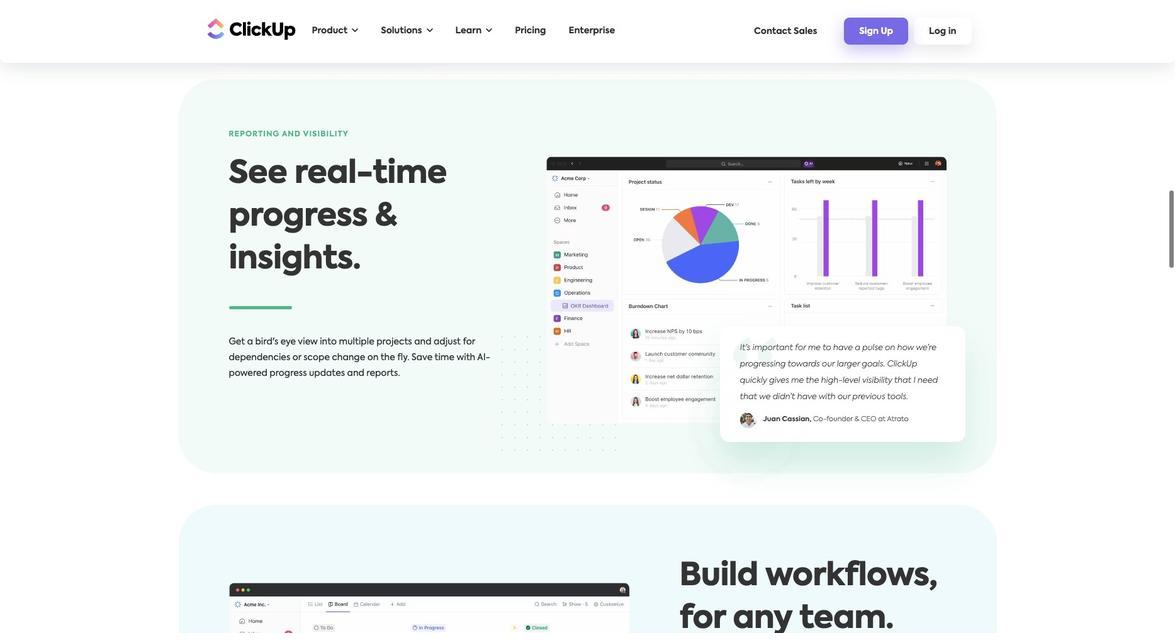 Task type: describe. For each thing, give the bounding box(es) containing it.
projects
[[377, 338, 412, 347]]

and
[[282, 131, 301, 138]]

enterprise link
[[562, 18, 621, 44]]

pricing link
[[509, 18, 552, 44]]

build
[[679, 562, 758, 593]]

updates
[[309, 369, 345, 378]]

get
[[229, 338, 245, 347]]

get a bird's eye view into multiple projects and adjust for dependencies or scope change on the fly. save time with ai- powered progress updates and reports.
[[229, 338, 490, 378]]

fly.
[[397, 354, 409, 362]]

reporting and visibility
[[229, 131, 349, 138]]

sign
[[859, 27, 879, 36]]

ai-
[[477, 354, 490, 362]]

contact
[[754, 27, 792, 36]]

the inside get a bird's eye view into multiple projects and adjust for dependencies or scope change on the fly. save time with ai- powered progress updates and reports.
[[381, 354, 395, 362]]

reporting
[[229, 131, 280, 138]]

time inside get a bird's eye view into multiple projects and adjust for dependencies or scope change on the fly. save time with ai- powered progress updates and reports.
[[435, 354, 454, 362]]

1 vertical spatial and
[[347, 369, 364, 378]]

contact sales button
[[748, 20, 824, 42]]

real-
[[295, 158, 373, 190]]

learn
[[455, 26, 482, 35]]

a inside get a bird's eye view into multiple projects and adjust for dependencies or scope change on the fly. save time with ai- powered progress updates and reports.
[[247, 338, 253, 347]]

progress inside get a bird's eye view into multiple projects and adjust for dependencies or scope change on the fly. save time with ai- powered progress updates and reports.
[[270, 369, 307, 378]]

eye
[[281, 338, 296, 347]]

insights.
[[229, 244, 361, 275]]

build workflows, for any team.
[[679, 562, 938, 634]]

in
[[948, 27, 956, 36]]

sign up
[[859, 27, 893, 36]]

any
[[733, 604, 792, 634]]

product button
[[306, 18, 365, 44]]

scope
[[304, 354, 330, 362]]

or
[[293, 354, 301, 362]]

0 vertical spatial and
[[414, 338, 431, 347]]



Task type: vqa. For each thing, say whether or not it's contained in the screenshot.
"have" inside "uses" are intended as a demonstration of paid plan features, allowing you to explore their value for your workflows. uses are cumulative throughout a workspace and they do not reset or count down. when you reach a use limit, you won't lose any data, but you won't be able to edit or create new items with that feature. you can find a breakdown which features have usage limits
no



Task type: locate. For each thing, give the bounding box(es) containing it.
pricing
[[515, 26, 546, 35]]

at
[[878, 417, 886, 424], [878, 417, 886, 424]]

juan
[[763, 417, 780, 424], [763, 417, 780, 424]]

visibility
[[303, 131, 349, 138]]

juan cassian , co-founder & ceo at atrato
[[763, 417, 909, 424], [763, 417, 909, 424]]

we
[[759, 394, 771, 402], [759, 394, 771, 402]]

we're
[[916, 345, 936, 353], [916, 345, 936, 353]]

log in link
[[914, 18, 972, 45]]

goals.
[[862, 361, 885, 369], [862, 361, 885, 369]]

high-
[[821, 377, 843, 385], [821, 377, 843, 385]]

0 vertical spatial progress
[[229, 201, 368, 233]]

for inside get a bird's eye view into multiple projects and adjust for dependencies or scope change on the fly. save time with ai- powered progress updates and reports.
[[463, 338, 475, 347]]

and
[[414, 338, 431, 347], [347, 369, 364, 378]]

into
[[320, 338, 337, 347]]

and down change
[[347, 369, 364, 378]]

&
[[375, 201, 397, 233], [855, 417, 859, 424], [855, 417, 859, 424]]

it's important for me to have a pulse on how we're progressing towards our larger goals. clickup quickly gives me the high-level visibility that i need that we didn't have with our previous tools.
[[740, 345, 938, 402], [740, 345, 938, 402]]

the
[[381, 354, 395, 362], [806, 377, 819, 385], [806, 377, 819, 385]]

log
[[929, 27, 946, 36]]

important
[[753, 345, 793, 353], [753, 345, 793, 353]]

our
[[822, 361, 835, 369], [822, 361, 835, 369], [838, 394, 850, 402], [838, 394, 850, 402]]

to
[[823, 345, 831, 353], [823, 345, 831, 353]]

on
[[885, 345, 895, 353], [885, 345, 895, 353], [367, 354, 379, 362]]

how
[[897, 345, 914, 353], [897, 345, 914, 353]]

pulse
[[862, 345, 883, 353], [862, 345, 883, 353]]

product
[[312, 26, 348, 35]]

& inside see real-time progress & insights.
[[375, 201, 397, 233]]

previous
[[852, 394, 885, 402], [852, 394, 885, 402]]

didn't
[[773, 394, 795, 402], [773, 394, 795, 402]]

see
[[229, 158, 287, 190]]

founder
[[827, 417, 853, 424], [827, 417, 853, 424]]

level
[[843, 377, 860, 385], [843, 377, 860, 385]]

need
[[918, 377, 938, 385], [918, 377, 938, 385]]

have
[[833, 345, 853, 353], [833, 345, 853, 353], [797, 394, 817, 402], [797, 394, 817, 402]]

co-
[[813, 417, 827, 424], [813, 417, 827, 424]]

learn button
[[449, 18, 499, 44]]

0 vertical spatial time
[[373, 158, 447, 190]]

clickup
[[887, 361, 917, 369], [887, 361, 917, 369]]

solutions button
[[375, 18, 439, 44]]

powered
[[229, 369, 267, 378]]

i
[[913, 377, 916, 385], [913, 377, 916, 385]]

enterprise
[[569, 26, 615, 35]]

larger
[[837, 361, 860, 369], [837, 361, 860, 369]]

1 horizontal spatial and
[[414, 338, 431, 347]]

1 vertical spatial time
[[435, 354, 454, 362]]

progress inside see real-time progress & insights.
[[229, 201, 368, 233]]

time
[[373, 158, 447, 190], [435, 354, 454, 362]]

see real-time progress & insights.
[[229, 158, 447, 275]]

bird's
[[255, 338, 278, 347]]

for inside build workflows, for any team.
[[679, 604, 726, 634]]

progress
[[229, 201, 368, 233], [270, 369, 307, 378]]

workflows,
[[765, 562, 938, 593]]

adjust
[[434, 338, 461, 347]]

clickup image
[[204, 17, 296, 41]]

with
[[457, 354, 475, 362], [819, 394, 836, 402], [819, 394, 836, 402]]

change
[[332, 354, 365, 362]]

1 vertical spatial progress
[[270, 369, 307, 378]]

dependencies
[[229, 354, 290, 362]]

progressing
[[740, 361, 786, 369], [740, 361, 786, 369]]

save
[[412, 354, 433, 362]]

time inside see real-time progress & insights.
[[373, 158, 447, 190]]

view
[[298, 338, 318, 347]]

sales
[[794, 27, 817, 36]]

pmo_okrs.png image
[[546, 157, 946, 424]]

0 horizontal spatial and
[[347, 369, 364, 378]]

team.
[[799, 604, 894, 634]]

multiple
[[339, 338, 374, 347]]

progress up insights.
[[229, 201, 368, 233]]

and up save
[[414, 338, 431, 347]]

tools.
[[887, 394, 908, 402], [887, 394, 908, 402]]

progress down the or
[[270, 369, 307, 378]]

sign up button
[[844, 18, 908, 45]]

,
[[810, 417, 811, 424], [810, 417, 811, 424]]

for
[[463, 338, 475, 347], [795, 345, 806, 353], [795, 345, 806, 353], [679, 604, 726, 634]]

gives
[[769, 377, 789, 385], [769, 377, 789, 385]]

visibility
[[862, 377, 892, 385], [862, 377, 892, 385]]

it's
[[740, 345, 751, 353], [740, 345, 751, 353]]

solutions
[[381, 26, 422, 35]]

a
[[247, 338, 253, 347], [855, 345, 860, 353], [855, 345, 860, 353]]

quickly
[[740, 377, 767, 385], [740, 377, 767, 385]]

juan.png image
[[740, 413, 756, 429], [740, 413, 756, 429]]

with inside get a bird's eye view into multiple projects and adjust for dependencies or scope change on the fly. save time with ai- powered progress updates and reports.
[[457, 354, 475, 362]]

ceo
[[861, 417, 876, 424], [861, 417, 876, 424]]

on inside get a bird's eye view into multiple projects and adjust for dependencies or scope change on the fly. save time with ai- powered progress updates and reports.
[[367, 354, 379, 362]]

reports.
[[367, 369, 400, 378]]

me
[[808, 345, 821, 353], [808, 345, 821, 353], [791, 377, 804, 385], [791, 377, 804, 385]]

contact sales
[[754, 27, 817, 36]]

cassian
[[782, 417, 810, 424], [782, 417, 810, 424]]

atrato
[[887, 417, 909, 424], [887, 417, 909, 424]]

that
[[894, 377, 911, 385], [894, 377, 911, 385], [740, 394, 757, 402], [740, 394, 757, 402]]

towards
[[788, 361, 820, 369], [788, 361, 820, 369]]

up
[[881, 27, 893, 36]]

log in
[[929, 27, 956, 36]]



